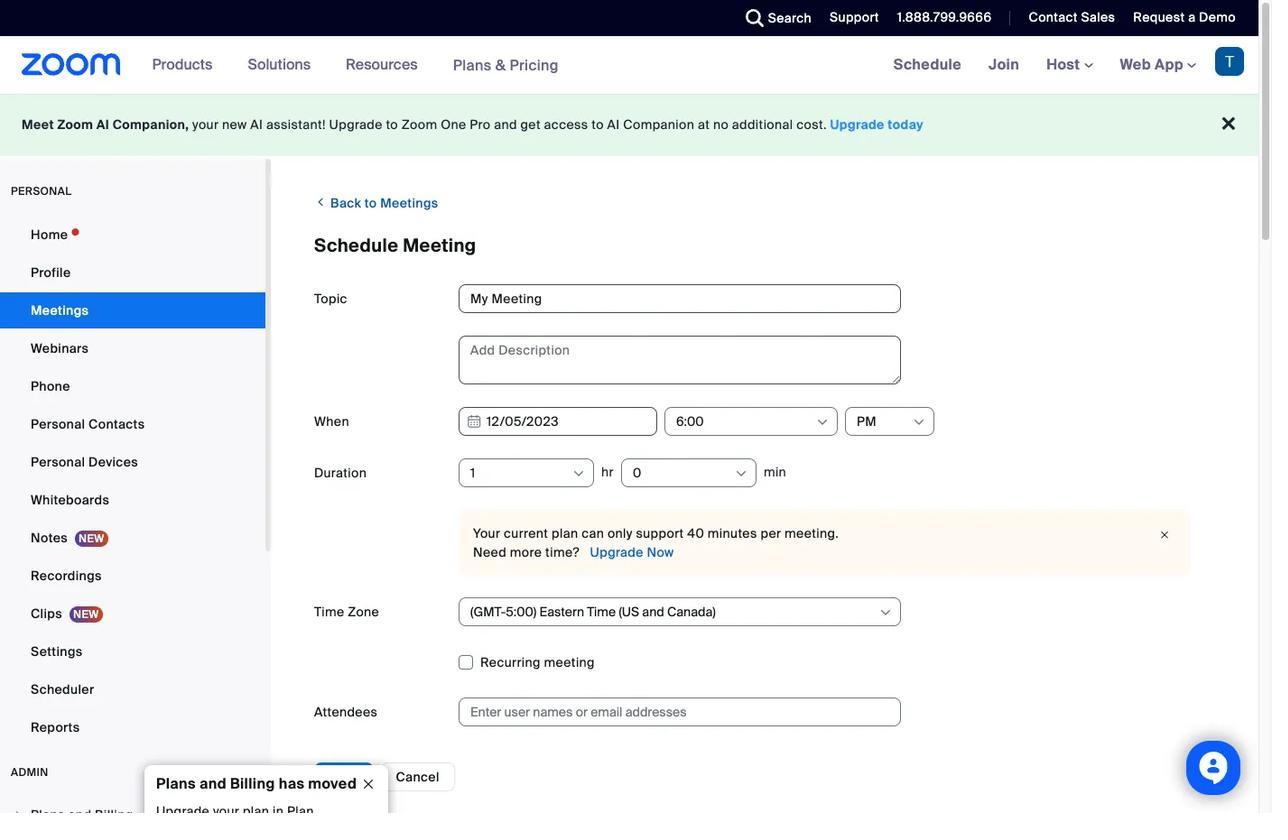 Task type: vqa. For each thing, say whether or not it's contained in the screenshot.
the Personal Contacts link
yes



Task type: describe. For each thing, give the bounding box(es) containing it.
meetings inside meetings link
[[31, 303, 89, 319]]

profile picture image
[[1216, 47, 1245, 76]]

upgrade today link
[[830, 117, 924, 133]]

new
[[222, 117, 247, 133]]

companion
[[623, 117, 695, 133]]

schedule link
[[880, 36, 975, 94]]

and inside meet zoom ai companion, footer
[[494, 117, 517, 133]]

profile
[[31, 265, 71, 281]]

settings link
[[0, 634, 266, 670]]

products button
[[152, 36, 221, 94]]

1 button
[[471, 460, 571, 487]]

host
[[1047, 55, 1084, 74]]

solutions button
[[248, 36, 319, 94]]

access
[[544, 117, 588, 133]]

banner containing products
[[0, 36, 1259, 95]]

support
[[636, 526, 684, 542]]

demo
[[1199, 9, 1236, 25]]

current
[[504, 526, 549, 542]]

additional
[[732, 117, 793, 133]]

plans for plans & pricing
[[453, 56, 492, 75]]

personal devices
[[31, 454, 138, 471]]

your
[[473, 526, 501, 542]]

notes link
[[0, 520, 266, 556]]

webinars
[[31, 340, 89, 357]]

phone
[[31, 378, 70, 395]]

meet
[[22, 117, 54, 133]]

personal
[[11, 184, 72, 199]]

need
[[473, 545, 507, 561]]

personal devices link
[[0, 444, 266, 480]]

web app button
[[1120, 55, 1197, 74]]

1 vertical spatial show options image
[[734, 467, 749, 481]]

devices
[[89, 454, 138, 471]]

0
[[633, 465, 642, 481]]

meetings navigation
[[880, 36, 1259, 95]]

app
[[1155, 55, 1184, 74]]

pm button
[[857, 408, 911, 435]]

contacts
[[89, 416, 145, 433]]

no
[[713, 117, 729, 133]]

join
[[989, 55, 1020, 74]]

join link
[[975, 36, 1033, 94]]

personal for personal contacts
[[31, 416, 85, 433]]

now
[[647, 545, 674, 561]]

resources button
[[346, 36, 426, 94]]

back to meetings
[[327, 195, 438, 211]]

1 zoom from the left
[[57, 117, 93, 133]]

billing
[[230, 775, 275, 794]]

recordings
[[31, 568, 102, 584]]

personal contacts
[[31, 416, 145, 433]]

a
[[1189, 9, 1196, 25]]

request
[[1134, 9, 1185, 25]]

time zone
[[314, 604, 379, 620]]

save button
[[314, 763, 373, 792]]

meet zoom ai companion, footer
[[0, 94, 1259, 156]]

admin
[[11, 766, 49, 780]]

cancel button
[[381, 763, 455, 792]]

host button
[[1047, 55, 1093, 74]]

minutes
[[708, 526, 757, 542]]

1 horizontal spatial to
[[386, 117, 398, 133]]

2 ai from the left
[[250, 117, 263, 133]]

40
[[687, 526, 705, 542]]

attendees
[[314, 704, 378, 721]]

1 ai from the left
[[96, 117, 109, 133]]

zoom logo image
[[22, 53, 121, 76]]

2 horizontal spatial upgrade
[[830, 117, 885, 133]]

clips link
[[0, 596, 266, 632]]

search button
[[732, 0, 816, 36]]

close image
[[354, 777, 383, 793]]

recurring
[[480, 655, 541, 671]]

companion,
[[113, 117, 189, 133]]

reports
[[31, 720, 80, 736]]

per
[[761, 526, 782, 542]]

at
[[698, 117, 710, 133]]

plans and billing has moved tooltip
[[140, 766, 388, 814]]

recurring meeting
[[480, 655, 595, 671]]

when
[[314, 414, 349, 430]]

can
[[582, 526, 604, 542]]

1.888.799.9666
[[898, 9, 992, 25]]

support
[[830, 9, 879, 25]]

cancel
[[396, 769, 440, 786]]

upgrade now link
[[587, 545, 674, 561]]

duration
[[314, 465, 367, 481]]

3 ai from the left
[[607, 117, 620, 133]]

show options image for select start time text box
[[816, 415, 830, 430]]

0 horizontal spatial upgrade
[[329, 117, 383, 133]]

recordings link
[[0, 558, 266, 594]]

has
[[279, 775, 305, 794]]

whiteboards link
[[0, 482, 266, 518]]

contact
[[1029, 9, 1078, 25]]



Task type: locate. For each thing, give the bounding box(es) containing it.
1 horizontal spatial and
[[494, 117, 517, 133]]

1 horizontal spatial zoom
[[402, 117, 438, 133]]

1 personal from the top
[[31, 416, 85, 433]]

plans left &
[[453, 56, 492, 75]]

schedule down 1.888.799.9666
[[894, 55, 962, 74]]

meetings inside back to meetings link
[[380, 195, 438, 211]]

0 horizontal spatial schedule
[[314, 234, 399, 257]]

1.888.799.9666 button up schedule link
[[898, 9, 992, 25]]

personal down phone
[[31, 416, 85, 433]]

show options image
[[816, 415, 830, 430], [734, 467, 749, 481], [879, 606, 893, 620]]

1 horizontal spatial upgrade
[[590, 545, 644, 561]]

2 personal from the top
[[31, 454, 85, 471]]

reports link
[[0, 710, 266, 746]]

back
[[331, 195, 361, 211]]

show options image right pm dropdown button
[[912, 415, 927, 430]]

1 horizontal spatial show options image
[[912, 415, 927, 430]]

resources
[[346, 55, 418, 74]]

0 horizontal spatial ai
[[96, 117, 109, 133]]

min
[[764, 464, 787, 480]]

When text field
[[459, 407, 657, 436]]

Add Description text field
[[459, 336, 901, 385]]

cost.
[[797, 117, 827, 133]]

plans down reports link
[[156, 775, 196, 794]]

2 horizontal spatial ai
[[607, 117, 620, 133]]

save
[[329, 769, 359, 786]]

left image
[[314, 193, 327, 211]]

zoom right meet on the top left of page
[[57, 117, 93, 133]]

2 zoom from the left
[[402, 117, 438, 133]]

topic
[[314, 291, 348, 307]]

support link
[[816, 0, 884, 36], [830, 9, 879, 25]]

zoom left one
[[402, 117, 438, 133]]

1 vertical spatial schedule
[[314, 234, 399, 257]]

meetings up webinars
[[31, 303, 89, 319]]

search
[[768, 10, 812, 26]]

schedule for schedule
[[894, 55, 962, 74]]

ai left the companion on the top of the page
[[607, 117, 620, 133]]

to
[[386, 117, 398, 133], [592, 117, 604, 133], [365, 195, 377, 211]]

ai left companion, on the top of page
[[96, 117, 109, 133]]

0 vertical spatial schedule
[[894, 55, 962, 74]]

right image
[[13, 810, 23, 814]]

1 vertical spatial and
[[200, 775, 227, 794]]

and left 'billing'
[[200, 775, 227, 794]]

to down resources dropdown button
[[386, 117, 398, 133]]

0 horizontal spatial plans
[[156, 775, 196, 794]]

Persistent Chat, enter email address,Enter user names or email addresses text field
[[471, 699, 873, 726]]

sales
[[1081, 9, 1116, 25]]

1 vertical spatial plans
[[156, 775, 196, 794]]

moved
[[308, 775, 357, 794]]

plans & pricing
[[453, 56, 559, 75]]

schedule for schedule meeting
[[314, 234, 399, 257]]

show options image for select time zone text box
[[879, 606, 893, 620]]

1 horizontal spatial show options image
[[816, 415, 830, 430]]

and
[[494, 117, 517, 133], [200, 775, 227, 794]]

phone link
[[0, 368, 266, 405]]

solutions
[[248, 55, 311, 74]]

1 horizontal spatial plans
[[453, 56, 492, 75]]

meeting
[[403, 234, 476, 257]]

close image
[[1154, 527, 1176, 545]]

1.888.799.9666 button up join
[[884, 0, 997, 36]]

select time zone text field
[[471, 599, 878, 626]]

personal menu menu
[[0, 217, 266, 748]]

personal
[[31, 416, 85, 433], [31, 454, 85, 471]]

0 vertical spatial show options image
[[912, 415, 927, 430]]

schedule down back
[[314, 234, 399, 257]]

personal for personal devices
[[31, 454, 85, 471]]

home
[[31, 227, 68, 243]]

1 horizontal spatial schedule
[[894, 55, 962, 74]]

notes
[[31, 530, 68, 546]]

0 vertical spatial and
[[494, 117, 517, 133]]

0 vertical spatial plans
[[453, 56, 492, 75]]

banner
[[0, 36, 1259, 95]]

meeting.
[[785, 526, 839, 542]]

ai
[[96, 117, 109, 133], [250, 117, 263, 133], [607, 117, 620, 133]]

back to meetings link
[[314, 188, 438, 218]]

0 horizontal spatial to
[[365, 195, 377, 211]]

1
[[471, 465, 476, 481]]

schedule
[[894, 55, 962, 74], [314, 234, 399, 257]]

Topic text field
[[459, 284, 901, 313]]

personal up whiteboards
[[31, 454, 85, 471]]

2 horizontal spatial to
[[592, 117, 604, 133]]

pm
[[857, 414, 877, 430]]

ai right new
[[250, 117, 263, 133]]

upgrade right "cost."
[[830, 117, 885, 133]]

0 vertical spatial meetings
[[380, 195, 438, 211]]

contact sales
[[1029, 9, 1116, 25]]

home link
[[0, 217, 266, 253]]

and inside tooltip
[[200, 775, 227, 794]]

0 horizontal spatial and
[[200, 775, 227, 794]]

0 horizontal spatial meetings
[[31, 303, 89, 319]]

your
[[192, 117, 219, 133]]

meetings link
[[0, 293, 266, 329]]

personal contacts link
[[0, 406, 266, 443]]

plans
[[453, 56, 492, 75], [156, 775, 196, 794]]

meetings up schedule meeting
[[380, 195, 438, 211]]

meet zoom ai companion, your new ai assistant! upgrade to zoom one pro and get access to ai companion at no additional cost. upgrade today
[[22, 117, 924, 133]]

clips
[[31, 606, 62, 622]]

upgrade
[[329, 117, 383, 133], [830, 117, 885, 133], [590, 545, 644, 561]]

1 vertical spatial show options image
[[572, 467, 586, 481]]

plans and billing has moved
[[156, 775, 357, 794]]

0 horizontal spatial show options image
[[734, 467, 749, 481]]

0 vertical spatial personal
[[31, 416, 85, 433]]

to right access on the top left
[[592, 117, 604, 133]]

upgrade down only
[[590, 545, 644, 561]]

meetings
[[380, 195, 438, 211], [31, 303, 89, 319]]

schedule inside 'meetings' navigation
[[894, 55, 962, 74]]

show options image
[[912, 415, 927, 430], [572, 467, 586, 481]]

profile link
[[0, 255, 266, 291]]

your current plan can only support 40 minutes per meeting. need more time? upgrade now
[[473, 526, 839, 561]]

pricing
[[510, 56, 559, 75]]

today
[[888, 117, 924, 133]]

menu item
[[0, 798, 266, 814]]

products
[[152, 55, 213, 74]]

hr
[[601, 464, 614, 480]]

time
[[314, 604, 344, 620]]

scheduler
[[31, 682, 94, 698]]

plans for plans and billing has moved
[[156, 775, 196, 794]]

one
[[441, 117, 467, 133]]

plans inside tooltip
[[156, 775, 196, 794]]

select start time text field
[[676, 408, 815, 435]]

meeting
[[544, 655, 595, 671]]

get
[[521, 117, 541, 133]]

request a demo
[[1134, 9, 1236, 25]]

show options image for 1
[[572, 467, 586, 481]]

assistant!
[[266, 117, 326, 133]]

2 vertical spatial show options image
[[879, 606, 893, 620]]

show options image for pm
[[912, 415, 927, 430]]

1 vertical spatial personal
[[31, 454, 85, 471]]

more
[[510, 545, 542, 561]]

and left get
[[494, 117, 517, 133]]

settings
[[31, 644, 83, 660]]

zoom
[[57, 117, 93, 133], [402, 117, 438, 133]]

1 horizontal spatial ai
[[250, 117, 263, 133]]

plans inside product information navigation
[[453, 56, 492, 75]]

web app
[[1120, 55, 1184, 74]]

0 vertical spatial show options image
[[816, 415, 830, 430]]

zone
[[348, 604, 379, 620]]

time?
[[546, 545, 580, 561]]

&
[[496, 56, 506, 75]]

0 horizontal spatial show options image
[[572, 467, 586, 481]]

2 horizontal spatial show options image
[[879, 606, 893, 620]]

scheduler link
[[0, 672, 266, 708]]

1 horizontal spatial meetings
[[380, 195, 438, 211]]

0 horizontal spatial zoom
[[57, 117, 93, 133]]

0 button
[[633, 460, 733, 487]]

upgrade inside your current plan can only support 40 minutes per meeting. need more time? upgrade now
[[590, 545, 644, 561]]

upgrade down product information navigation
[[329, 117, 383, 133]]

only
[[608, 526, 633, 542]]

schedule meeting
[[314, 234, 476, 257]]

to right back
[[365, 195, 377, 211]]

show options image left hr
[[572, 467, 586, 481]]

request a demo link
[[1120, 0, 1259, 36], [1134, 9, 1236, 25]]

web
[[1120, 55, 1151, 74]]

product information navigation
[[139, 36, 572, 95]]

whiteboards
[[31, 492, 109, 508]]

1 vertical spatial meetings
[[31, 303, 89, 319]]



